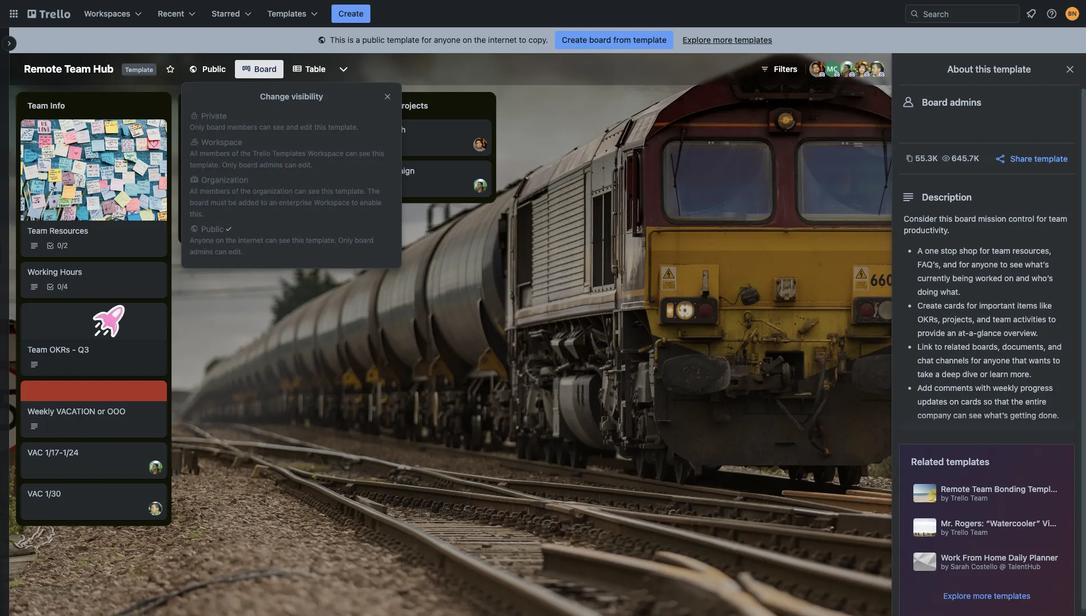 Task type: locate. For each thing, give the bounding box(es) containing it.
0 horizontal spatial admins
[[190, 248, 213, 256]]

members up this card is a template.
[[227, 123, 257, 132]]

blog redesign
[[190, 166, 243, 176]]

on
[[463, 35, 472, 45], [216, 236, 224, 245], [1005, 273, 1014, 283], [950, 397, 959, 407]]

vac 1/30
[[27, 489, 61, 499]]

priscilla parjet (priscillaparjet) image
[[840, 61, 856, 77]]

to left enable
[[352, 199, 358, 207]]

1 horizontal spatial remote
[[942, 485, 971, 494]]

this right edit
[[315, 123, 326, 132]]

2 vertical spatial a
[[936, 370, 940, 379]]

2 vac from the top
[[27, 489, 43, 499]]

0 horizontal spatial a
[[243, 140, 247, 149]]

0 horizontal spatial explore more templates link
[[676, 31, 780, 49]]

daily
[[1009, 553, 1028, 563]]

see
[[273, 123, 284, 132], [359, 149, 371, 158], [308, 187, 320, 196], [279, 236, 290, 245], [1011, 260, 1024, 269], [970, 411, 983, 420]]

board for board admins
[[923, 97, 948, 108]]

edit. inside anyone on the internet can see this template. only board admins can edit.
[[229, 248, 243, 256]]

vac 1/30 link
[[27, 488, 160, 500]]

okrs
[[50, 345, 70, 354]]

sm image
[[316, 35, 328, 46]]

team left info
[[27, 101, 48, 110]]

0 horizontal spatial or
[[97, 407, 105, 416]]

a-
[[970, 328, 978, 338]]

template right from
[[634, 35, 667, 45]]

1 horizontal spatial create
[[562, 35, 588, 45]]

0 vertical spatial 0
[[57, 241, 62, 250]]

remote team hub
[[24, 63, 114, 75]]

to right wants in the right bottom of the page
[[1054, 356, 1061, 366]]

0 vertical spatial explore more templates
[[683, 35, 773, 45]]

shop
[[960, 246, 978, 256]]

see down all members of the organization can see this template. the board must be added to an enterprise workspace to enable this.
[[279, 236, 290, 245]]

2 horizontal spatial create
[[918, 301, 943, 311]]

4
[[63, 282, 68, 291]]

okrs,
[[918, 315, 941, 324]]

members inside all members of the trello templates workspace can see this template. only board admins can edit.
[[200, 149, 230, 158]]

1 horizontal spatial board
[[923, 97, 948, 108]]

1 vertical spatial is
[[236, 140, 241, 149]]

of inside all members of the trello templates workspace can see this template. only board admins can edit.
[[232, 149, 239, 158]]

template right share
[[1035, 154, 1069, 163]]

0 notifications image
[[1025, 7, 1039, 21]]

-
[[72, 345, 76, 354]]

edit. down edit
[[298, 161, 313, 169]]

templates inside dropdown button
[[268, 9, 307, 18]]

0 vertical spatial admins
[[951, 97, 982, 108]]

0 horizontal spatial internet
[[238, 236, 263, 245]]

3 this member is an admin of this workspace. image from the left
[[880, 72, 885, 77]]

only inside anyone on the internet can see this template. only board admins can edit.
[[338, 236, 353, 245]]

0 left "4"
[[57, 282, 62, 291]]

admins down about
[[951, 97, 982, 108]]

1/30
[[45, 489, 61, 499]]

1 vertical spatial only
[[222, 161, 237, 169]]

0 vertical spatial trello
[[253, 149, 271, 158]]

0 left 2
[[57, 241, 62, 250]]

1 / from the top
[[62, 241, 64, 250]]

nordic
[[352, 125, 377, 134]]

a down current project template
[[243, 140, 247, 149]]

0 vertical spatial marques closter (marquescloster) image
[[825, 61, 841, 77]]

this inside anyone on the internet can see this template. only board admins can edit.
[[292, 236, 304, 245]]

1 vertical spatial board
[[923, 97, 948, 108]]

all inside all members of the trello templates workspace can see this template. only board admins can edit.
[[190, 149, 198, 158]]

team up the from at the bottom right
[[971, 529, 988, 537]]

this up ebook campaign
[[373, 149, 384, 158]]

table link
[[286, 60, 333, 78]]

a right take
[[936, 370, 940, 379]]

planner
[[1030, 553, 1059, 563]]

members inside all members of the organization can see this template. the board must be added to an enterprise workspace to enable this.
[[200, 187, 230, 196]]

1 vertical spatial remote
[[942, 485, 971, 494]]

0 horizontal spatial marques closter (marquescloster) image
[[311, 179, 325, 193]]

2 vertical spatial by
[[942, 563, 949, 571]]

1 this member is an admin of this workspace. image from the left
[[835, 72, 840, 77]]

that right so
[[995, 397, 1010, 407]]

2 of from the top
[[232, 187, 239, 196]]

a left public
[[356, 35, 360, 45]]

1 horizontal spatial template
[[248, 125, 282, 134]]

0 vertical spatial cards
[[945, 301, 965, 311]]

cards
[[945, 301, 965, 311], [962, 397, 982, 407]]

templates down only board members can see and edit this template.
[[273, 149, 306, 158]]

chat
[[918, 356, 934, 366]]

admins inside all members of the trello templates workspace can see this template. only board admins can edit.
[[260, 161, 283, 169]]

0 vertical spatial explore
[[683, 35, 712, 45]]

1 of from the top
[[232, 149, 239, 158]]

create right copy.
[[562, 35, 588, 45]]

what's
[[1026, 260, 1050, 269], [985, 411, 1009, 420]]

0 vertical spatial all
[[190, 149, 198, 158]]

explore
[[683, 35, 712, 45], [944, 592, 972, 601]]

template left star or unstar board icon
[[125, 66, 153, 73]]

campaign for #embraceremote campaign
[[258, 207, 295, 217]]

trello up "work"
[[951, 529, 969, 537]]

team inside board name text field
[[64, 63, 91, 75]]

starred
[[212, 9, 240, 18]]

create for create board from template
[[562, 35, 588, 45]]

0 vertical spatial board
[[254, 64, 277, 74]]

1 horizontal spatial priscilla parjet (priscillaparjet) image
[[474, 179, 487, 193]]

video
[[1043, 519, 1065, 529]]

company
[[918, 411, 952, 420]]

internet down #embraceremote campaign link
[[238, 236, 263, 245]]

or
[[981, 370, 988, 379], [97, 407, 105, 416]]

2 vertical spatial admins
[[190, 248, 213, 256]]

Search field
[[920, 5, 1020, 22]]

can up enterprise
[[295, 187, 306, 196]]

board left mission
[[955, 214, 977, 224]]

ooo
[[107, 407, 126, 416]]

0 horizontal spatial an
[[269, 199, 277, 207]]

workspace right enterprise
[[314, 199, 350, 207]]

current
[[190, 125, 218, 134]]

and up glance
[[978, 315, 991, 324]]

1 horizontal spatial only
[[222, 161, 237, 169]]

0 vertical spatial templates
[[268, 9, 307, 18]]

resources
[[50, 226, 88, 235]]

1 vertical spatial what's
[[985, 411, 1009, 420]]

template. inside all members of the organization can see this template. the board must be added to an enterprise workspace to enable this.
[[335, 187, 366, 196]]

1 horizontal spatial campaign
[[378, 166, 415, 176]]

by inside remote team bonding template by trello team
[[942, 494, 949, 503]]

2 this member is an admin of this workspace. image from the left
[[865, 72, 870, 77]]

this down enterprise
[[292, 236, 304, 245]]

1 vertical spatial this
[[204, 140, 217, 149]]

all
[[190, 149, 198, 158], [190, 187, 198, 196]]

about this template
[[948, 64, 1032, 74]]

1 vertical spatial that
[[995, 397, 1010, 407]]

stop
[[942, 246, 958, 256]]

2 horizontal spatial a
[[936, 370, 940, 379]]

1 vertical spatial internet
[[238, 236, 263, 245]]

team down important
[[993, 315, 1012, 324]]

this member is an admin of this workspace. image for andre gorte (andregorte) icon
[[820, 72, 825, 77]]

public right star or unstar board icon
[[203, 64, 226, 74]]

0 vertical spatial priscilla parjet (priscillaparjet) image
[[474, 179, 487, 193]]

create up public
[[339, 9, 364, 18]]

team
[[1050, 214, 1068, 224], [993, 246, 1011, 256], [993, 315, 1012, 324]]

this member is an admin of this workspace. image left tom mikelbach (tommikelbach) icon
[[850, 72, 855, 77]]

board up this.
[[190, 199, 209, 207]]

items
[[1018, 301, 1038, 311]]

the inside anyone on the internet can see this template. only board admins can edit.
[[226, 236, 236, 245]]

see up enterprise
[[308, 187, 320, 196]]

star or unstar board image
[[166, 65, 175, 74]]

2 by from the top
[[942, 529, 949, 537]]

1 horizontal spatial that
[[1013, 356, 1028, 366]]

customize views image
[[338, 63, 350, 75]]

0
[[57, 241, 62, 250], [57, 282, 62, 291]]

samantha pivlot (samanthapivlot) image right andre gorte (andregorte) icon
[[855, 61, 871, 77]]

vac
[[27, 448, 43, 457], [27, 489, 43, 499]]

templates down the @
[[995, 592, 1031, 601]]

remote up the 'team info'
[[24, 63, 62, 75]]

of for organization
[[232, 187, 239, 196]]

can inside all members of the organization can see this template. the board must be added to an enterprise workspace to enable this.
[[295, 187, 306, 196]]

an down organization
[[269, 199, 277, 207]]

/ down working hours
[[62, 282, 63, 291]]

enterprise
[[279, 199, 312, 207]]

1 vertical spatial edit.
[[229, 248, 243, 256]]

templates for leftmost explore more templates link
[[735, 35, 773, 45]]

bonding
[[995, 485, 1027, 494]]

primary element
[[0, 0, 1087, 27]]

this for this is a public template for anyone on the internet to copy.
[[330, 35, 346, 45]]

anyone on the internet can see this template. only board admins can edit.
[[190, 236, 374, 256]]

remote inside board name text field
[[24, 63, 62, 75]]

template up this card is a template.
[[248, 125, 282, 134]]

team left okrs
[[27, 345, 47, 354]]

andre gorte (andregorte) image
[[474, 138, 487, 152]]

2 all from the top
[[190, 187, 198, 196]]

team left hub in the left of the page
[[64, 63, 91, 75]]

this.
[[190, 210, 204, 219]]

1 horizontal spatial this
[[330, 35, 346, 45]]

vac 1/17-1/24
[[27, 448, 79, 457]]

template right about
[[994, 64, 1032, 74]]

internet inside anyone on the internet can see this template. only board admins can edit.
[[238, 236, 263, 245]]

3 by from the top
[[942, 563, 949, 571]]

1 vertical spatial anyone
[[972, 260, 999, 269]]

0 horizontal spatial board
[[254, 64, 277, 74]]

and
[[286, 123, 298, 132], [944, 260, 958, 269], [1017, 273, 1030, 283], [978, 315, 991, 324], [1049, 342, 1063, 352]]

1 horizontal spatial a
[[356, 35, 360, 45]]

marques closter (marquescloster) image
[[825, 61, 841, 77], [311, 179, 325, 193]]

templates up filters button
[[735, 35, 773, 45]]

of up be
[[232, 187, 239, 196]]

all inside all members of the organization can see this template. the board must be added to an enterprise workspace to enable this.
[[190, 187, 198, 196]]

"watercooler"
[[987, 519, 1041, 529]]

1 all from the top
[[190, 149, 198, 158]]

0 horizontal spatial samantha pivlot (samanthapivlot) image
[[311, 220, 325, 234]]

by inside mr. rogers: "watercooler" video chat  by trello team
[[942, 529, 949, 537]]

create inside button
[[339, 9, 364, 18]]

tom mikelbach (tommikelbach) image
[[149, 502, 162, 516]]

consider
[[904, 214, 938, 224]]

2 vertical spatial only
[[338, 236, 353, 245]]

all down blog
[[190, 187, 198, 196]]

marques closter (marquescloster) image up enterprise
[[311, 179, 325, 193]]

trello inside all members of the trello templates workspace can see this template. only board admins can edit.
[[253, 149, 271, 158]]

edit
[[300, 123, 313, 132]]

0 vertical spatial campaign
[[378, 166, 415, 176]]

0 horizontal spatial priscilla parjet (priscillaparjet) image
[[149, 461, 162, 475]]

2 0 from the top
[[57, 282, 62, 291]]

2 vertical spatial templates
[[995, 592, 1031, 601]]

team
[[64, 63, 91, 75], [27, 101, 48, 110], [27, 226, 47, 235], [27, 345, 47, 354], [973, 485, 993, 494], [971, 494, 988, 503], [971, 529, 988, 537]]

template. left the
[[335, 187, 366, 196]]

team okrs - q3
[[27, 345, 89, 354]]

team inside mr. rogers: "watercooler" video chat  by trello team
[[971, 529, 988, 537]]

1 0 from the top
[[57, 241, 62, 250]]

0 vertical spatial /
[[62, 241, 64, 250]]

0 horizontal spatial this member is an admin of this workspace. image
[[820, 72, 825, 77]]

1 horizontal spatial edit.
[[298, 161, 313, 169]]

1 horizontal spatial explore more templates
[[944, 592, 1031, 601]]

2 vertical spatial template
[[1029, 485, 1063, 494]]

and left 'who's' at the top right of the page
[[1017, 273, 1030, 283]]

rogers:
[[956, 519, 985, 529]]

board down enable
[[355, 236, 374, 245]]

1 vertical spatial workspace
[[308, 149, 344, 158]]

this member is an admin of this workspace. image
[[820, 72, 825, 77], [865, 72, 870, 77], [880, 72, 885, 77]]

at-
[[959, 328, 970, 338]]

0 vertical spatial team
[[1050, 214, 1068, 224]]

weekly vacation or ooo link
[[27, 406, 160, 417]]

from
[[963, 553, 983, 563]]

1 vertical spatial team
[[993, 246, 1011, 256]]

1 this member is an admin of this workspace. image from the left
[[820, 72, 825, 77]]

wants
[[1030, 356, 1051, 366]]

0 vertical spatial explore more templates link
[[676, 31, 780, 49]]

templates inside all members of the trello templates workspace can see this template. only board admins can edit.
[[273, 149, 306, 158]]

2 vertical spatial trello
[[951, 529, 969, 537]]

2 vertical spatial workspace
[[314, 199, 350, 207]]

public inside button
[[203, 64, 226, 74]]

2 vertical spatial members
[[200, 187, 230, 196]]

1 vertical spatial more
[[974, 592, 993, 601]]

projects
[[397, 101, 428, 110]]

an
[[269, 199, 277, 207], [948, 328, 957, 338]]

see inside all members of the organization can see this template. the board must be added to an enterprise workspace to enable this.
[[308, 187, 320, 196]]

overview.
[[1004, 328, 1039, 338]]

this member is an admin of this workspace. image for priscilla parjet (priscillaparjet) icon
[[850, 72, 855, 77]]

0 horizontal spatial create
[[339, 9, 364, 18]]

vac left the 1/30
[[27, 489, 43, 499]]

and down the stop
[[944, 260, 958, 269]]

0 vertical spatial an
[[269, 199, 277, 207]]

by up mr.
[[942, 494, 949, 503]]

or right dive in the right bottom of the page
[[981, 370, 988, 379]]

all members of the organization can see this template. the board must be added to an enterprise workspace to enable this.
[[190, 187, 382, 219]]

workspace
[[201, 137, 242, 147], [308, 149, 344, 158], [314, 199, 350, 207]]

public up anyone on the left top of page
[[201, 224, 224, 234]]

this right sm image
[[330, 35, 346, 45]]

doing
[[918, 287, 939, 297]]

2 horizontal spatial admins
[[951, 97, 982, 108]]

1 horizontal spatial admins
[[260, 161, 283, 169]]

by up "work"
[[942, 529, 949, 537]]

template. down enterprise
[[306, 236, 337, 245]]

vacation
[[56, 407, 95, 416]]

remote inside remote team bonding template by trello team
[[942, 485, 971, 494]]

of down this card is a template.
[[232, 149, 239, 158]]

this inside all members of the organization can see this template. the board must be added to an enterprise workspace to enable this.
[[322, 187, 334, 196]]

of
[[232, 149, 239, 158], [232, 187, 239, 196]]

1 vertical spatial 0
[[57, 282, 62, 291]]

2 / from the top
[[62, 282, 63, 291]]

1 horizontal spatial an
[[948, 328, 957, 338]]

edit.
[[298, 161, 313, 169], [229, 248, 243, 256]]

@
[[1000, 563, 1007, 571]]

1 vertical spatial /
[[62, 282, 63, 291]]

team left bonding
[[973, 485, 993, 494]]

public button
[[182, 60, 233, 78]]

this left the
[[322, 187, 334, 196]]

0 vertical spatial members
[[227, 123, 257, 132]]

consider this board mission control for team productivity.
[[904, 214, 1068, 235]]

this card is a template.
[[204, 140, 279, 149]]

internet left copy.
[[488, 35, 517, 45]]

team right control
[[1050, 214, 1068, 224]]

more.
[[1011, 370, 1032, 379]]

priscilla parjet (priscillaparjet) image
[[474, 179, 487, 193], [149, 461, 162, 475]]

1 horizontal spatial or
[[981, 370, 988, 379]]

1 vertical spatial an
[[948, 328, 957, 338]]

filters button
[[757, 60, 801, 78]]

public
[[203, 64, 226, 74], [201, 224, 224, 234]]

1 vertical spatial cards
[[962, 397, 982, 407]]

close popover image
[[383, 92, 392, 101]]

0 horizontal spatial is
[[236, 140, 241, 149]]

0 vertical spatial public
[[203, 64, 226, 74]]

board inside consider this board mission control for team productivity.
[[955, 214, 977, 224]]

see down 'with'
[[970, 411, 983, 420]]

can up the 'ebook'
[[346, 149, 357, 158]]

explore more templates link
[[676, 31, 780, 49], [944, 591, 1031, 602]]

create button
[[332, 5, 371, 23]]

can up this card is a template.
[[259, 123, 271, 132]]

deep
[[943, 370, 961, 379]]

create up okrs,
[[918, 301, 943, 311]]

progress
[[1021, 383, 1054, 393]]

the inside all members of the organization can see this template. the board must be added to an enterprise workspace to enable this.
[[241, 187, 251, 196]]

members up must
[[200, 187, 230, 196]]

admins up organization
[[260, 161, 283, 169]]

1 vertical spatial public
[[201, 224, 224, 234]]

organization
[[253, 187, 293, 196]]

2 this member is an admin of this workspace. image from the left
[[850, 72, 855, 77]]

this down description
[[940, 214, 953, 224]]

priscilla parjet (priscillaparjet) image up tom mikelbach (tommikelbach) image
[[149, 461, 162, 475]]

1 vertical spatial campaign
[[258, 207, 295, 217]]

by inside work from home daily planner by sarah costello @ talenthub
[[942, 563, 949, 571]]

andre gorte (andregorte) image
[[810, 61, 826, 77]]

or left ooo
[[97, 407, 105, 416]]

this left card
[[204, 140, 217, 149]]

0 vertical spatial only
[[190, 123, 205, 132]]

cards down 'what.'
[[945, 301, 965, 311]]

campaign up the
[[378, 166, 415, 176]]

campaign down organization
[[258, 207, 295, 217]]

team inside consider this board mission control for team productivity.
[[1050, 214, 1068, 224]]

is right card
[[236, 140, 241, 149]]

1 vertical spatial template
[[248, 125, 282, 134]]

what's down resources,
[[1026, 260, 1050, 269]]

1 by from the top
[[942, 494, 949, 503]]

team up worked
[[993, 246, 1011, 256]]

workspaces
[[84, 9, 130, 18]]

board down this card is a template.
[[239, 161, 258, 169]]

members for organization
[[200, 187, 230, 196]]

board
[[254, 64, 277, 74], [923, 97, 948, 108]]

0 vertical spatial internet
[[488, 35, 517, 45]]

currently
[[918, 273, 951, 283]]

see up the 'ebook'
[[359, 149, 371, 158]]

workspace inside all members of the trello templates workspace can see this template. only board admins can edit.
[[308, 149, 344, 158]]

explore more templates
[[683, 35, 773, 45], [944, 592, 1031, 601]]

0 vertical spatial templates
[[735, 35, 773, 45]]

0 vertical spatial or
[[981, 370, 988, 379]]

templates right related
[[947, 457, 990, 467]]

create for create
[[339, 9, 364, 18]]

1 vertical spatial all
[[190, 187, 198, 196]]

ebook campaign link
[[352, 165, 485, 177]]

board inside all members of the trello templates workspace can see this template. only board admins can edit.
[[239, 161, 258, 169]]

1 horizontal spatial this member is an admin of this workspace. image
[[865, 72, 870, 77]]

edit. down #embraceremote campaign
[[229, 248, 243, 256]]

trello inside remote team bonding template by trello team
[[951, 494, 969, 503]]

1 vertical spatial admins
[[260, 161, 283, 169]]

working hours
[[27, 267, 82, 277]]

workspace down project
[[201, 137, 242, 147]]

0 horizontal spatial templates
[[735, 35, 773, 45]]

0 horizontal spatial campaign
[[258, 207, 295, 217]]

for up dive in the right bottom of the page
[[972, 356, 982, 366]]

campaign inside "link"
[[378, 166, 415, 176]]

samantha pivlot (samanthapivlot) image
[[855, 61, 871, 77], [311, 220, 325, 234]]

what's down so
[[985, 411, 1009, 420]]

team resources
[[27, 226, 88, 235]]

that up more.
[[1013, 356, 1028, 366]]

1 horizontal spatial more
[[974, 592, 993, 601]]

this member is an admin of this workspace. image
[[835, 72, 840, 77], [850, 72, 855, 77]]

2 horizontal spatial only
[[338, 236, 353, 245]]

redesign
[[209, 166, 243, 176]]

1 vac from the top
[[27, 448, 43, 457]]

of inside all members of the organization can see this template. the board must be added to an enterprise workspace to enable this.
[[232, 187, 239, 196]]



Task type: describe. For each thing, give the bounding box(es) containing it.
vac 1/17-1/24 link
[[27, 447, 160, 459]]

faq's,
[[918, 260, 942, 269]]

copy.
[[529, 35, 549, 45]]

this inside all members of the trello templates workspace can see this template. only board admins can edit.
[[373, 149, 384, 158]]

see inside anyone on the internet can see this template. only board admins can edit.
[[279, 236, 290, 245]]

nordic launch
[[352, 125, 406, 134]]

completed projects
[[352, 101, 428, 110]]

all members of the trello templates workspace can see this template. only board admins can edit.
[[190, 149, 384, 169]]

tom mikelbach (tommikelbach) image
[[870, 61, 886, 77]]

0 horizontal spatial that
[[995, 397, 1010, 407]]

change
[[260, 92, 290, 101]]

so
[[984, 397, 993, 407]]

template inside remote team bonding template by trello team
[[1029, 485, 1063, 494]]

anyone
[[190, 236, 214, 245]]

what.
[[941, 287, 961, 297]]

search image
[[911, 9, 920, 18]]

getting
[[1011, 411, 1037, 420]]

nordic launch link
[[352, 124, 485, 136]]

0 vertical spatial samantha pivlot (samanthapivlot) image
[[855, 61, 871, 77]]

board inside anyone on the internet can see this template. only board admins can edit.
[[355, 236, 374, 245]]

of for workspace
[[232, 149, 239, 158]]

and up wants in the right bottom of the page
[[1049, 342, 1063, 352]]

and left edit
[[286, 123, 298, 132]]

by for work
[[942, 563, 949, 571]]

private
[[201, 111, 227, 121]]

ebook
[[352, 166, 375, 176]]

learn
[[991, 370, 1009, 379]]

open information menu image
[[1047, 8, 1058, 19]]

for right public
[[422, 35, 432, 45]]

see left edit
[[273, 123, 284, 132]]

team info
[[27, 101, 65, 110]]

related
[[945, 342, 971, 352]]

on inside anyone on the internet can see this template. only board admins can edit.
[[216, 236, 224, 245]]

0 vertical spatial anyone
[[434, 35, 461, 45]]

can down #embraceremote on the top left
[[215, 248, 227, 256]]

vac for vac 1/30
[[27, 489, 43, 499]]

resources,
[[1013, 246, 1052, 256]]

all for organization
[[190, 187, 198, 196]]

boards,
[[973, 342, 1001, 352]]

0 vertical spatial workspace
[[201, 137, 242, 147]]

templates for bottom explore more templates link
[[995, 592, 1031, 601]]

0 horizontal spatial more
[[714, 35, 733, 45]]

template. inside anyone on the internet can see this template. only board admins can edit.
[[306, 236, 337, 245]]

about
[[948, 64, 974, 74]]

recent button
[[151, 5, 203, 23]]

being
[[953, 273, 974, 283]]

/ for resources
[[62, 241, 64, 250]]

#embraceremote campaign link
[[190, 207, 323, 218]]

to up worked
[[1001, 260, 1008, 269]]

working
[[27, 267, 58, 277]]

for up being
[[960, 260, 970, 269]]

weekly
[[27, 407, 54, 416]]

this member is an admin of this workspace. image for right marques closter (marquescloster) icon
[[835, 72, 840, 77]]

by for mr.
[[942, 529, 949, 537]]

team okrs - q3 link
[[27, 344, 160, 356]]

to down like
[[1049, 315, 1057, 324]]

can up organization
[[285, 161, 297, 169]]

admins inside anyone on the internet can see this template. only board admins can edit.
[[190, 248, 213, 256]]

provide
[[918, 328, 946, 338]]

1 horizontal spatial marques closter (marquescloster) image
[[825, 61, 841, 77]]

board inside all members of the organization can see this template. the board must be added to an enterprise workspace to enable this.
[[190, 199, 209, 207]]

0 horizontal spatial template
[[125, 66, 153, 73]]

all for workspace
[[190, 149, 198, 158]]

activities
[[1014, 315, 1047, 324]]

to down organization
[[261, 199, 267, 207]]

Completed Projects text field
[[346, 97, 492, 115]]

productivity.
[[904, 225, 950, 235]]

Team Info text field
[[21, 97, 167, 115]]

can inside a one stop shop for team resources, faq's, and for anyone to see what's currently being worked on and who's doing what. create cards for important items like okrs, projects, and team activities to provide an at-a-glance overview. link to related boards, documents, and chat channels for anyone that wants to take a deep dive or learn more. add comments with weekly progress updates on cards so that the entire company can see what's getting done.
[[954, 411, 967, 420]]

0 horizontal spatial only
[[190, 123, 205, 132]]

to left copy.
[[519, 35, 527, 45]]

related templates
[[912, 457, 990, 467]]

0 horizontal spatial explore
[[683, 35, 712, 45]]

this inside consider this board mission control for team productivity.
[[940, 214, 953, 224]]

0 horizontal spatial what's
[[985, 411, 1009, 420]]

for up projects, on the bottom right of page
[[968, 301, 978, 311]]

this member is an admin of this workspace. image for tom mikelbach (tommikelbach) icon
[[880, 72, 885, 77]]

edit. inside all members of the trello templates workspace can see this template. only board admins can edit.
[[298, 161, 313, 169]]

comments
[[935, 383, 974, 393]]

remote for remote team hub
[[24, 63, 62, 75]]

projects,
[[943, 315, 975, 324]]

team resources link
[[27, 225, 160, 237]]

to right link
[[936, 342, 943, 352]]

an inside all members of the organization can see this template. the board must be added to an enterprise workspace to enable this.
[[269, 199, 277, 207]]

current project template
[[190, 125, 282, 134]]

Board name text field
[[18, 60, 119, 78]]

#embraceremote
[[190, 207, 256, 217]]

1/24
[[63, 448, 79, 457]]

team left resources
[[27, 226, 47, 235]]

mission
[[979, 214, 1007, 224]]

trello inside mr. rogers: "watercooler" video chat  by trello team
[[951, 529, 969, 537]]

vac for vac 1/17-1/24
[[27, 448, 43, 457]]

campaign for ebook campaign
[[378, 166, 415, 176]]

0 / 4
[[57, 282, 68, 291]]

0 vertical spatial that
[[1013, 356, 1028, 366]]

team up rogers:
[[971, 494, 988, 503]]

channels
[[937, 356, 970, 366]]

template inside button
[[1035, 154, 1069, 163]]

remote for remote team bonding template by trello team
[[942, 485, 971, 494]]

done.
[[1039, 411, 1060, 420]]

chat
[[1067, 519, 1085, 529]]

board link
[[235, 60, 284, 78]]

control
[[1009, 214, 1035, 224]]

hub
[[93, 63, 114, 75]]

the inside a one stop shop for team resources, faq's, and for anyone to see what's currently being worked on and who's doing what. create cards for important items like okrs, projects, and team activities to provide an at-a-glance overview. link to related boards, documents, and chat channels for anyone that wants to take a deep dive or learn more. add comments with weekly progress updates on cards so that the entire company can see what's getting done.
[[1012, 397, 1024, 407]]

create board from template
[[562, 35, 667, 45]]

organization
[[201, 175, 248, 185]]

for inside consider this board mission control for team productivity.
[[1037, 214, 1048, 224]]

2 vertical spatial anyone
[[984, 356, 1011, 366]]

important
[[980, 301, 1016, 311]]

share template
[[1011, 154, 1069, 163]]

can down #embraceremote campaign link
[[265, 236, 277, 245]]

1 horizontal spatial templates
[[947, 457, 990, 467]]

0 for resources
[[57, 241, 62, 250]]

this right about
[[976, 64, 992, 74]]

template. inside all members of the trello templates workspace can see this template. only board admins can edit.
[[190, 161, 220, 169]]

mr. rogers: "watercooler" video chat  by trello team
[[942, 519, 1087, 537]]

launch
[[379, 125, 406, 134]]

must
[[211, 199, 227, 207]]

with
[[976, 383, 991, 393]]

back to home image
[[27, 5, 70, 23]]

only inside all members of the trello templates workspace can see this template. only board admins can edit.
[[222, 161, 237, 169]]

workspace inside all members of the organization can see this template. the board must be added to an enterprise workspace to enable this.
[[314, 199, 350, 207]]

work
[[942, 553, 961, 563]]

this is a public template for anyone on the internet to copy.
[[330, 35, 549, 45]]

see inside all members of the trello templates workspace can see this template. only board admins can edit.
[[359, 149, 371, 158]]

template. down 'completed' at left top
[[328, 123, 359, 132]]

visibility
[[292, 92, 323, 101]]

working hours link
[[27, 266, 160, 278]]

/ for hours
[[62, 282, 63, 291]]

see down resources,
[[1011, 260, 1024, 269]]

1 horizontal spatial is
[[348, 35, 354, 45]]

0 for hours
[[57, 282, 62, 291]]

team inside text field
[[27, 101, 48, 110]]

board left from
[[590, 35, 612, 45]]

ebook campaign
[[352, 166, 415, 176]]

this for this card is a template.
[[204, 140, 217, 149]]

take
[[918, 370, 934, 379]]

for right shop
[[980, 246, 991, 256]]

weekly
[[994, 383, 1019, 393]]

worked
[[976, 273, 1003, 283]]

1 vertical spatial or
[[97, 407, 105, 416]]

filters
[[775, 64, 798, 74]]

template. down current project template link at the left of the page
[[248, 140, 279, 149]]

share
[[1011, 154, 1033, 163]]

1 vertical spatial marques closter (marquescloster) image
[[311, 179, 325, 193]]

from
[[614, 35, 632, 45]]

create inside a one stop shop for team resources, faq's, and for anyone to see what's currently being worked on and who's doing what. create cards for important items like okrs, projects, and team activities to provide an at-a-glance overview. link to related boards, documents, and chat channels for anyone that wants to take a deep dive or learn more. add comments with weekly progress updates on cards so that the entire company can see what's getting done.
[[918, 301, 943, 311]]

info
[[50, 101, 65, 110]]

enable
[[360, 199, 382, 207]]

glance
[[978, 328, 1002, 338]]

blog
[[190, 166, 206, 176]]

a inside a one stop shop for team resources, faq's, and for anyone to see what's currently being worked on and who's doing what. create cards for important items like okrs, projects, and team activities to provide an at-a-glance overview. link to related boards, documents, and chat channels for anyone that wants to take a deep dive or learn more. add comments with weekly progress updates on cards so that the entire company can see what's getting done.
[[936, 370, 940, 379]]

board down private
[[207, 123, 225, 132]]

public
[[363, 35, 385, 45]]

costello
[[972, 563, 998, 571]]

1 vertical spatial explore more templates
[[944, 592, 1031, 601]]

template right public
[[387, 35, 420, 45]]

who's
[[1033, 273, 1054, 283]]

board for board
[[254, 64, 277, 74]]

0 / 2
[[57, 241, 68, 250]]

1 horizontal spatial internet
[[488, 35, 517, 45]]

2 vertical spatial team
[[993, 315, 1012, 324]]

0 vertical spatial a
[[356, 35, 360, 45]]

1/17-
[[45, 448, 63, 457]]

a
[[918, 246, 923, 256]]

ben nelson (bennelson96) image
[[1066, 7, 1080, 21]]

1 vertical spatial explore more templates link
[[944, 591, 1031, 602]]

1 vertical spatial priscilla parjet (priscillaparjet) image
[[149, 461, 162, 475]]

#embraceremote campaign
[[190, 207, 295, 217]]

blog redesign link
[[190, 165, 323, 177]]

home
[[985, 553, 1007, 563]]

or inside a one stop shop for team resources, faq's, and for anyone to see what's currently being worked on and who's doing what. create cards for important items like okrs, projects, and team activities to provide an at-a-glance overview. link to related boards, documents, and chat channels for anyone that wants to take a deep dive or learn more. add comments with weekly progress updates on cards so that the entire company can see what's getting done.
[[981, 370, 988, 379]]

1 horizontal spatial what's
[[1026, 260, 1050, 269]]

1 vertical spatial explore
[[944, 592, 972, 601]]

recent
[[158, 9, 184, 18]]

an inside a one stop shop for team resources, faq's, and for anyone to see what's currently being worked on and who's doing what. create cards for important items like okrs, projects, and team activities to provide an at-a-glance overview. link to related boards, documents, and chat channels for anyone that wants to take a deep dive or learn more. add comments with weekly progress updates on cards so that the entire company can see what's getting done.
[[948, 328, 957, 338]]

entire
[[1026, 397, 1047, 407]]

change visibility
[[260, 92, 323, 101]]

members for workspace
[[200, 149, 230, 158]]

card
[[219, 140, 234, 149]]

rocketship image
[[90, 302, 128, 340]]

weekly vacation or ooo
[[27, 407, 126, 416]]

add
[[918, 383, 933, 393]]

the inside all members of the trello templates workspace can see this template. only board admins can edit.
[[241, 149, 251, 158]]



Task type: vqa. For each thing, say whether or not it's contained in the screenshot.
Change visibility
yes



